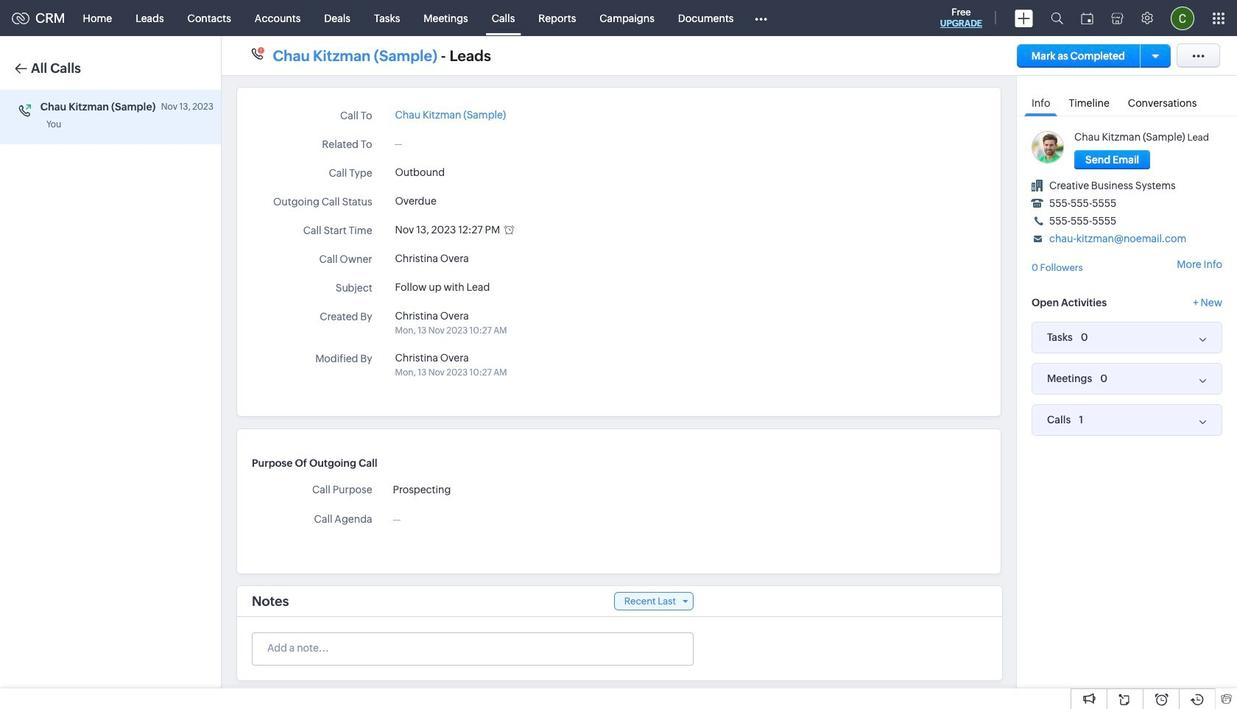 Task type: locate. For each thing, give the bounding box(es) containing it.
Add a note... field
[[253, 641, 693, 656]]

search image
[[1051, 12, 1064, 24]]

None button
[[1075, 150, 1151, 169]]

logo image
[[12, 12, 29, 24]]

search element
[[1043, 0, 1073, 36]]

create menu image
[[1015, 9, 1034, 27]]



Task type: describe. For each thing, give the bounding box(es) containing it.
create menu element
[[1006, 0, 1043, 36]]

profile image
[[1171, 6, 1195, 30]]

profile element
[[1163, 0, 1204, 36]]

Other Modules field
[[746, 6, 778, 30]]

calendar image
[[1082, 12, 1094, 24]]



Task type: vqa. For each thing, say whether or not it's contained in the screenshot.
"Add a note..." field
yes



